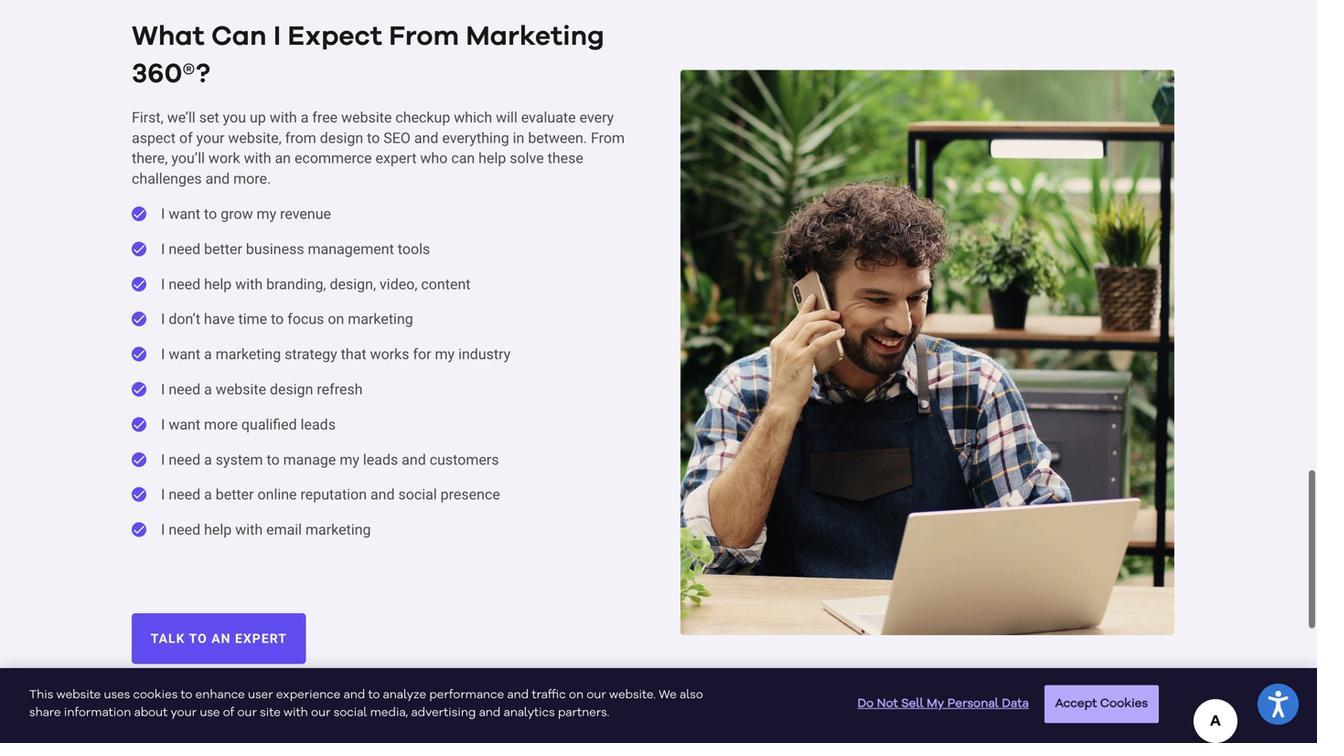 Task type: describe. For each thing, give the bounding box(es) containing it.
qualified
[[241, 416, 297, 434]]

0 horizontal spatial design
[[270, 381, 313, 398]]

need for i need a website design refresh
[[169, 381, 200, 398]]

video,
[[380, 276, 418, 293]]

business
[[246, 241, 304, 258]]

i for i want a marketing strategy that works for my industry
[[161, 346, 165, 363]]

personal
[[948, 699, 999, 711]]

aspect
[[132, 129, 176, 147]]

who
[[420, 150, 448, 167]]

media,
[[370, 708, 408, 720]]

a for website
[[204, 381, 212, 398]]

what can i expect from marketing 360®?
[[132, 23, 605, 88]]

and down checkup
[[414, 129, 439, 147]]

1 horizontal spatial social
[[398, 486, 437, 504]]

0 vertical spatial better
[[204, 241, 242, 258]]

customers
[[430, 451, 499, 469]]

accept cookies
[[1056, 699, 1148, 711]]

you
[[223, 109, 246, 126]]

to inside first, we'll set you up with a free website checkup which will evaluate every aspect of your website, from design to seo and everything in between. from there, you'll work with an ecommerce expert who can help solve these challenges and more.
[[367, 129, 380, 147]]

reputation
[[301, 486, 367, 504]]

which
[[454, 109, 492, 126]]

expert inside talk to an expert link
[[235, 632, 287, 647]]

i need a better online reputation and social presence
[[161, 486, 500, 504]]

done for i need help with branding, design, video, content
[[132, 277, 146, 292]]

done for i want more qualified leads
[[132, 418, 146, 432]]

what
[[132, 23, 205, 50]]

with up time
[[235, 276, 263, 293]]

set
[[199, 109, 219, 126]]

advertising
[[411, 708, 476, 720]]

to right time
[[271, 311, 284, 328]]

i don't have time to focus on marketing
[[161, 311, 413, 328]]

experience
[[276, 690, 341, 702]]

focus
[[288, 311, 324, 328]]

don't
[[169, 311, 200, 328]]

need for i need better business management tools
[[169, 241, 200, 258]]

0 vertical spatial marketing
[[348, 311, 413, 328]]

i need better business management tools
[[161, 241, 430, 258]]

with right up
[[270, 109, 297, 126]]

works
[[370, 346, 409, 363]]

from inside what can i expect from marketing 360®?
[[389, 23, 459, 50]]

sell
[[902, 699, 924, 711]]

marketing360 image
[[681, 69, 1175, 636]]

presence
[[441, 486, 500, 504]]

help for i need help with email marketing
[[204, 522, 232, 539]]

with inside this website uses cookies to enhance user experience and to analyze performance and traffic on our website. we also share information about your use of our site with our social media, advertising and analytics partners.
[[284, 708, 308, 720]]

i for i need a better online reputation and social presence
[[161, 486, 165, 504]]

a for better
[[204, 486, 212, 504]]

a for system
[[204, 451, 212, 469]]

website,
[[228, 129, 282, 147]]

0 vertical spatial my
[[257, 205, 276, 223]]

and up analytics
[[507, 690, 529, 702]]

management
[[308, 241, 394, 258]]

between.
[[528, 129, 587, 147]]

this website uses cookies to enhance user experience and to analyze performance and traffic on our website. we also share information about your use of our site with our social media, advertising and analytics partners.
[[29, 690, 703, 720]]

grow
[[221, 205, 253, 223]]

share
[[29, 708, 61, 720]]

information
[[64, 708, 131, 720]]

for
[[413, 346, 431, 363]]

design inside first, we'll set you up with a free website checkup which will evaluate every aspect of your website, from design to seo and everything in between. from there, you'll work with an ecommerce expert who can help solve these challenges and more.
[[320, 129, 363, 147]]

online
[[258, 486, 297, 504]]

i for i need better business management tools
[[161, 241, 165, 258]]

expect
[[288, 23, 382, 50]]

from
[[285, 129, 316, 147]]

that
[[341, 346, 367, 363]]

1 horizontal spatial my
[[340, 451, 360, 469]]

also
[[680, 690, 703, 702]]

of inside first, we'll set you up with a free website checkup which will evaluate every aspect of your website, from design to seo and everything in between. from there, you'll work with an ecommerce expert who can help solve these challenges and more.
[[179, 129, 193, 147]]

more.
[[233, 170, 271, 188]]

use
[[200, 708, 220, 720]]

content
[[421, 276, 471, 293]]

cookies
[[133, 690, 178, 702]]

analytics
[[504, 708, 555, 720]]

on inside this website uses cookies to enhance user experience and to analyze performance and traffic on our website. we also share information about your use of our site with our social media, advertising and analytics partners.
[[569, 690, 584, 702]]

talk
[[151, 632, 185, 647]]

uses
[[104, 690, 130, 702]]

analyze
[[383, 690, 426, 702]]

this
[[29, 690, 53, 702]]

want for more
[[169, 416, 200, 434]]

seo
[[384, 129, 411, 147]]

will
[[496, 109, 518, 126]]

can
[[211, 23, 267, 50]]

system
[[216, 451, 263, 469]]

done for i want a marketing strategy that works for my industry
[[132, 347, 146, 362]]

performance
[[429, 690, 504, 702]]

1 horizontal spatial website
[[216, 381, 266, 398]]

done for i need a website design refresh
[[132, 382, 146, 397]]

cookies
[[1101, 699, 1148, 711]]

industry
[[458, 346, 511, 363]]

talk to an expert link
[[132, 614, 306, 665]]

in
[[513, 129, 525, 147]]

my
[[927, 699, 945, 711]]

i need help with email marketing
[[161, 522, 371, 539]]

1 vertical spatial better
[[216, 486, 254, 504]]

help for i need help with branding, design, video, content
[[204, 276, 232, 293]]

time
[[238, 311, 267, 328]]

have
[[204, 311, 235, 328]]

a inside first, we'll set you up with a free website checkup which will evaluate every aspect of your website, from design to seo and everything in between. from there, you'll work with an ecommerce expert who can help solve these challenges and more.
[[301, 109, 309, 126]]

1 horizontal spatial our
[[311, 708, 331, 720]]



Task type: locate. For each thing, give the bounding box(es) containing it.
0 horizontal spatial of
[[179, 129, 193, 147]]

marketing down reputation
[[306, 522, 371, 539]]

a for marketing
[[204, 346, 212, 363]]

help
[[479, 150, 506, 167], [204, 276, 232, 293], [204, 522, 232, 539]]

can
[[451, 150, 475, 167]]

better down system
[[216, 486, 254, 504]]

social
[[398, 486, 437, 504], [334, 708, 367, 720]]

work
[[209, 150, 240, 167]]

9 done from the top
[[132, 488, 146, 502]]

1 vertical spatial leads
[[363, 451, 398, 469]]

with left email
[[235, 522, 263, 539]]

to up media,
[[368, 690, 380, 702]]

2 need from the top
[[169, 276, 200, 293]]

i need a system to manage my leads and customers
[[161, 451, 499, 469]]

refresh
[[317, 381, 363, 398]]

0 vertical spatial an
[[275, 150, 291, 167]]

of
[[179, 129, 193, 147], [223, 708, 234, 720]]

need for i need help with email marketing
[[169, 522, 200, 539]]

a down have
[[204, 346, 212, 363]]

of up you'll
[[179, 129, 193, 147]]

leads up "manage"
[[301, 416, 336, 434]]

done for i want to grow my revenue
[[132, 207, 146, 221]]

want left more
[[169, 416, 200, 434]]

0 vertical spatial want
[[169, 205, 200, 223]]

leads up reputation
[[363, 451, 398, 469]]

partners.
[[558, 708, 610, 720]]

talk to an expert
[[151, 632, 287, 647]]

expert down seo
[[376, 150, 417, 167]]

solve
[[510, 150, 544, 167]]

my up reputation
[[340, 451, 360, 469]]

i for i want to grow my revenue
[[161, 205, 165, 223]]

1 vertical spatial your
[[171, 708, 197, 720]]

first,
[[132, 109, 164, 126]]

from down every
[[591, 129, 625, 147]]

to left seo
[[367, 129, 380, 147]]

1 vertical spatial social
[[334, 708, 367, 720]]

2 vertical spatial website
[[56, 690, 101, 702]]

0 vertical spatial design
[[320, 129, 363, 147]]

evaluate
[[521, 109, 576, 126]]

i need help with branding, design, video, content
[[161, 276, 471, 293]]

0 horizontal spatial my
[[257, 205, 276, 223]]

2 done from the top
[[132, 242, 146, 257]]

an inside first, we'll set you up with a free website checkup which will evaluate every aspect of your website, from design to seo and everything in between. from there, you'll work with an ecommerce expert who can help solve these challenges and more.
[[275, 150, 291, 167]]

2 horizontal spatial website
[[341, 109, 392, 126]]

0 horizontal spatial an
[[212, 632, 231, 647]]

with down experience at the left bottom of the page
[[284, 708, 308, 720]]

1 need from the top
[[169, 241, 200, 258]]

user
[[248, 690, 273, 702]]

i need a website design refresh
[[161, 381, 363, 398]]

1 vertical spatial marketing
[[216, 346, 281, 363]]

enhance
[[195, 690, 245, 702]]

1 vertical spatial from
[[591, 129, 625, 147]]

want for a
[[169, 346, 200, 363]]

data
[[1002, 699, 1029, 711]]

need for i need help with branding, design, video, content
[[169, 276, 200, 293]]

an right talk
[[212, 632, 231, 647]]

want for to
[[169, 205, 200, 223]]

a up i need help with email marketing
[[204, 486, 212, 504]]

design up ecommerce at the top of page
[[320, 129, 363, 147]]

on
[[328, 311, 344, 328], [569, 690, 584, 702]]

about
[[134, 708, 168, 720]]

a left system
[[204, 451, 212, 469]]

marketing
[[348, 311, 413, 328], [216, 346, 281, 363], [306, 522, 371, 539]]

2 vertical spatial my
[[340, 451, 360, 469]]

want down don't
[[169, 346, 200, 363]]

marketing down time
[[216, 346, 281, 363]]

everything
[[442, 129, 509, 147]]

to right system
[[267, 451, 280, 469]]

to right cookies in the bottom of the page
[[181, 690, 193, 702]]

to right talk
[[189, 632, 207, 647]]

website
[[341, 109, 392, 126], [216, 381, 266, 398], [56, 690, 101, 702]]

1 vertical spatial expert
[[235, 632, 287, 647]]

expert up user
[[235, 632, 287, 647]]

website.
[[609, 690, 656, 702]]

1 horizontal spatial design
[[320, 129, 363, 147]]

i for i want more qualified leads
[[161, 416, 165, 434]]

up
[[250, 109, 266, 126]]

5 done from the top
[[132, 347, 146, 362]]

1 vertical spatial an
[[212, 632, 231, 647]]

2 horizontal spatial our
[[587, 690, 606, 702]]

marketing up the works
[[348, 311, 413, 328]]

website inside first, we'll set you up with a free website checkup which will evaluate every aspect of your website, from design to seo and everything in between. from there, you'll work with an ecommerce expert who can help solve these challenges and more.
[[341, 109, 392, 126]]

do not sell my personal data button
[[858, 687, 1029, 723]]

and right reputation
[[371, 486, 395, 504]]

1 horizontal spatial on
[[569, 690, 584, 702]]

and left customers
[[402, 451, 426, 469]]

better
[[204, 241, 242, 258], [216, 486, 254, 504]]

a left free on the left of the page
[[301, 109, 309, 126]]

0 vertical spatial help
[[479, 150, 506, 167]]

0 horizontal spatial website
[[56, 690, 101, 702]]

1 vertical spatial help
[[204, 276, 232, 293]]

website inside this website uses cookies to enhance user experience and to analyze performance and traffic on our website. we also share information about your use of our site with our social media, advertising and analytics partners.
[[56, 690, 101, 702]]

2 horizontal spatial my
[[435, 346, 455, 363]]

there,
[[132, 150, 168, 167]]

1 horizontal spatial leads
[[363, 451, 398, 469]]

design,
[[330, 276, 376, 293]]

every
[[580, 109, 614, 126]]

expert inside first, we'll set you up with a free website checkup which will evaluate every aspect of your website, from design to seo and everything in between. from there, you'll work with an ecommerce expert who can help solve these challenges and more.
[[376, 150, 417, 167]]

our down experience at the left bottom of the page
[[311, 708, 331, 720]]

0 vertical spatial of
[[179, 129, 193, 147]]

7 done from the top
[[132, 418, 146, 432]]

not
[[877, 699, 899, 711]]

accept
[[1056, 699, 1098, 711]]

my right for
[[435, 346, 455, 363]]

need
[[169, 241, 200, 258], [169, 276, 200, 293], [169, 381, 200, 398], [169, 451, 200, 469], [169, 486, 200, 504], [169, 522, 200, 539]]

with
[[270, 109, 297, 126], [244, 150, 271, 167], [235, 276, 263, 293], [235, 522, 263, 539], [284, 708, 308, 720]]

1 want from the top
[[169, 205, 200, 223]]

0 vertical spatial expert
[[376, 150, 417, 167]]

we'll
[[167, 109, 196, 126]]

i for i need a website design refresh
[[161, 381, 165, 398]]

more
[[204, 416, 238, 434]]

and right experience at the left bottom of the page
[[344, 690, 365, 702]]

10 done from the top
[[132, 523, 146, 538]]

your
[[196, 129, 225, 147], [171, 708, 197, 720]]

challenges
[[132, 170, 202, 188]]

0 horizontal spatial leads
[[301, 416, 336, 434]]

2 vertical spatial want
[[169, 416, 200, 434]]

our up partners.
[[587, 690, 606, 702]]

social left media,
[[334, 708, 367, 720]]

i inside what can i expect from marketing 360®?
[[273, 23, 281, 50]]

tools
[[398, 241, 430, 258]]

your inside first, we'll set you up with a free website checkup which will evaluate every aspect of your website, from design to seo and everything in between. from there, you'll work with an ecommerce expert who can help solve these challenges and more.
[[196, 129, 225, 147]]

6 need from the top
[[169, 522, 200, 539]]

need for i need a better online reputation and social presence
[[169, 486, 200, 504]]

done for i need better business management tools
[[132, 242, 146, 257]]

your down set
[[196, 129, 225, 147]]

1 vertical spatial on
[[569, 690, 584, 702]]

2 want from the top
[[169, 346, 200, 363]]

8 done from the top
[[132, 453, 146, 467]]

360®?
[[132, 60, 210, 88]]

open accessibe: accessibility options, statement and help image
[[1268, 692, 1289, 718]]

0 horizontal spatial our
[[237, 708, 257, 720]]

help up have
[[204, 276, 232, 293]]

1 horizontal spatial an
[[275, 150, 291, 167]]

social left the 'presence'
[[398, 486, 437, 504]]

0 horizontal spatial expert
[[235, 632, 287, 647]]

a up more
[[204, 381, 212, 398]]

ecommerce
[[295, 150, 372, 167]]

from
[[389, 23, 459, 50], [591, 129, 625, 147]]

0 horizontal spatial social
[[334, 708, 367, 720]]

i for i don't have time to focus on marketing
[[161, 311, 165, 328]]

traffic
[[532, 690, 566, 702]]

1 horizontal spatial from
[[591, 129, 625, 147]]

help down everything
[[479, 150, 506, 167]]

first, we'll set you up with a free website checkup which will evaluate every aspect of your website, from design to seo and everything in between. from there, you'll work with an ecommerce expert who can help solve these challenges and more.
[[132, 109, 625, 188]]

these
[[548, 150, 584, 167]]

1 done from the top
[[132, 207, 146, 221]]

privacy alert dialog
[[0, 669, 1318, 744]]

we
[[659, 690, 677, 702]]

2 vertical spatial marketing
[[306, 522, 371, 539]]

and down work
[[206, 170, 230, 188]]

marketing
[[466, 23, 605, 50]]

better down the grow
[[204, 241, 242, 258]]

want down "challenges"
[[169, 205, 200, 223]]

free
[[312, 109, 338, 126]]

i want a marketing strategy that works for my industry
[[161, 346, 511, 363]]

1 vertical spatial design
[[270, 381, 313, 398]]

your inside this website uses cookies to enhance user experience and to analyze performance and traffic on our website. we also share information about your use of our site with our social media, advertising and analytics partners.
[[171, 708, 197, 720]]

from inside first, we'll set you up with a free website checkup which will evaluate every aspect of your website, from design to seo and everything in between. from there, you'll work with an ecommerce expert who can help solve these challenges and more.
[[591, 129, 625, 147]]

website up i want more qualified leads
[[216, 381, 266, 398]]

of right use on the bottom left
[[223, 708, 234, 720]]

an down from
[[275, 150, 291, 167]]

0 vertical spatial on
[[328, 311, 344, 328]]

design
[[320, 129, 363, 147], [270, 381, 313, 398]]

0 horizontal spatial from
[[389, 23, 459, 50]]

help left email
[[204, 522, 232, 539]]

i for i need help with email marketing
[[161, 522, 165, 539]]

1 vertical spatial website
[[216, 381, 266, 398]]

accept cookies button
[[1045, 686, 1159, 724]]

i
[[273, 23, 281, 50], [161, 205, 165, 223], [161, 241, 165, 258], [161, 276, 165, 293], [161, 311, 165, 328], [161, 346, 165, 363], [161, 381, 165, 398], [161, 416, 165, 434], [161, 451, 165, 469], [161, 486, 165, 504], [161, 522, 165, 539]]

done for i need a better online reputation and social presence
[[132, 488, 146, 502]]

our down user
[[237, 708, 257, 720]]

4 done from the top
[[132, 312, 146, 327]]

from up checkup
[[389, 23, 459, 50]]

an
[[275, 150, 291, 167], [212, 632, 231, 647]]

your left use on the bottom left
[[171, 708, 197, 720]]

0 horizontal spatial on
[[328, 311, 344, 328]]

1 horizontal spatial of
[[223, 708, 234, 720]]

2 vertical spatial help
[[204, 522, 232, 539]]

0 vertical spatial website
[[341, 109, 392, 126]]

with down website,
[[244, 150, 271, 167]]

site
[[260, 708, 281, 720]]

1 vertical spatial of
[[223, 708, 234, 720]]

3 want from the top
[[169, 416, 200, 434]]

0 vertical spatial from
[[389, 23, 459, 50]]

1 vertical spatial want
[[169, 346, 200, 363]]

website up seo
[[341, 109, 392, 126]]

checkup
[[396, 109, 450, 126]]

on right focus
[[328, 311, 344, 328]]

1 horizontal spatial expert
[[376, 150, 417, 167]]

5 need from the top
[[169, 486, 200, 504]]

to
[[367, 129, 380, 147], [204, 205, 217, 223], [271, 311, 284, 328], [267, 451, 280, 469], [189, 632, 207, 647], [181, 690, 193, 702], [368, 690, 380, 702]]

you'll
[[171, 150, 205, 167]]

done for i need help with email marketing
[[132, 523, 146, 538]]

4 need from the top
[[169, 451, 200, 469]]

help inside first, we'll set you up with a free website checkup which will evaluate every aspect of your website, from design to seo and everything in between. from there, you'll work with an ecommerce expert who can help solve these challenges and more.
[[479, 150, 506, 167]]

want
[[169, 205, 200, 223], [169, 346, 200, 363], [169, 416, 200, 434]]

of inside this website uses cookies to enhance user experience and to analyze performance and traffic on our website. we also share information about your use of our site with our social media, advertising and analytics partners.
[[223, 708, 234, 720]]

3 need from the top
[[169, 381, 200, 398]]

0 vertical spatial your
[[196, 129, 225, 147]]

website up information
[[56, 690, 101, 702]]

i want more qualified leads
[[161, 416, 336, 434]]

strategy
[[285, 346, 337, 363]]

0 vertical spatial social
[[398, 486, 437, 504]]

to left the grow
[[204, 205, 217, 223]]

done for i need a system to manage my leads and customers
[[132, 453, 146, 467]]

i for i need a system to manage my leads and customers
[[161, 451, 165, 469]]

3 done from the top
[[132, 277, 146, 292]]

manage
[[283, 451, 336, 469]]

my right the grow
[[257, 205, 276, 223]]

1 vertical spatial my
[[435, 346, 455, 363]]

expert
[[376, 150, 417, 167], [235, 632, 287, 647]]

need for i need a system to manage my leads and customers
[[169, 451, 200, 469]]

do
[[858, 699, 874, 711]]

i for i need help with branding, design, video, content
[[161, 276, 165, 293]]

done for i don't have time to focus on marketing
[[132, 312, 146, 327]]

i want to grow my revenue
[[161, 205, 331, 223]]

and down performance
[[479, 708, 501, 720]]

our
[[587, 690, 606, 702], [237, 708, 257, 720], [311, 708, 331, 720]]

6 done from the top
[[132, 382, 146, 397]]

revenue
[[280, 205, 331, 223]]

and
[[414, 129, 439, 147], [206, 170, 230, 188], [402, 451, 426, 469], [371, 486, 395, 504], [344, 690, 365, 702], [507, 690, 529, 702], [479, 708, 501, 720]]

on up partners.
[[569, 690, 584, 702]]

0 vertical spatial leads
[[301, 416, 336, 434]]

design down strategy
[[270, 381, 313, 398]]

social inside this website uses cookies to enhance user experience and to analyze performance and traffic on our website. we also share information about your use of our site with our social media, advertising and analytics partners.
[[334, 708, 367, 720]]

branding,
[[266, 276, 326, 293]]

leads
[[301, 416, 336, 434], [363, 451, 398, 469]]



Task type: vqa. For each thing, say whether or not it's contained in the screenshot.
'more'
yes



